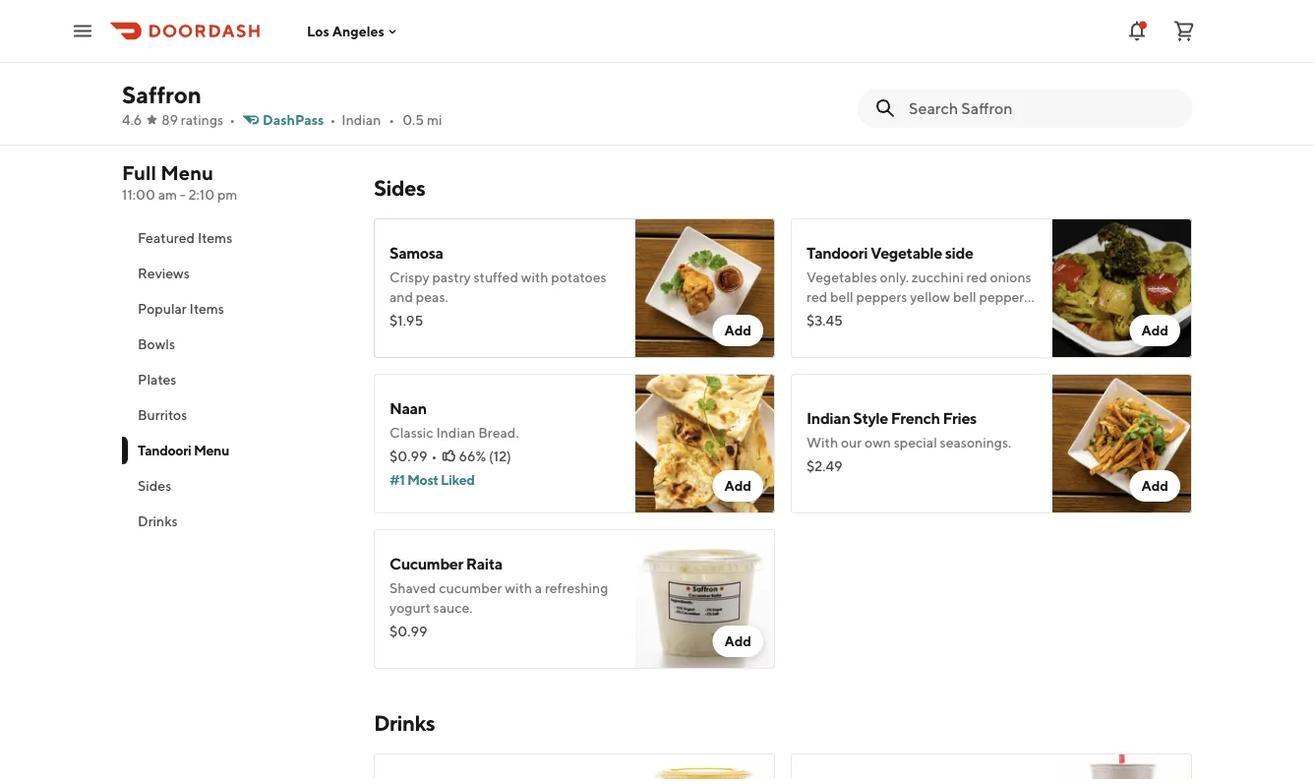 Task type: describe. For each thing, give the bounding box(es) containing it.
stuffed
[[474, 269, 519, 285]]

samosa crispy pastry stuffed with potatoes and peas. $1.95
[[390, 244, 607, 329]]

featured items button
[[122, 220, 350, 256]]

tandoori chicken breast, mix greens lettuce, raita.
[[807, 45, 1029, 81]]

featured
[[138, 230, 195, 246]]

red down side
[[967, 269, 988, 285]]

tandoori vegetable entree served with rice. zucchini, red onions, red bell peppers, yellow bell peppers, broccoli marinated in lemon juice and oil with herbs and spices.
[[390, 19, 620, 120]]

add button for samosa
[[713, 315, 764, 346]]

89
[[162, 112, 178, 128]]

cucumber raita shaved cucumber with a refreshing yogurt sauce. $0.99
[[390, 555, 609, 640]]

yellow inside the tandoori vegetable entree served with rice. zucchini, red onions, red bell peppers, yellow bell peppers, broccoli marinated in lemon juice and oil with herbs and spices.
[[544, 64, 584, 81]]

items for popular items
[[190, 301, 224, 317]]

ratings
[[181, 112, 224, 128]]

marinated inside the tandoori vegetable entree served with rice. zucchini, red onions, red bell peppers, yellow bell peppers, broccoli marinated in lemon juice and oil with herbs and spices.
[[500, 84, 564, 100]]

sides button
[[122, 468, 350, 504]]

menu for full
[[161, 161, 214, 185]]

• for indian • 0.5 mi
[[389, 112, 395, 128]]

fries
[[943, 409, 977, 428]]

lettuce,
[[807, 64, 855, 81]]

tandoori chicken salad image
[[1053, 0, 1193, 134]]

greens
[[987, 45, 1029, 61]]

(12)
[[489, 448, 512, 465]]

add for cucumber raita
[[725, 633, 752, 650]]

full menu 11:00 am - 2:10 pm
[[122, 161, 238, 203]]

plates
[[138, 372, 177, 388]]

style
[[854, 409, 889, 428]]

herbs inside the tandoori vegetable entree served with rice. zucchini, red onions, red bell peppers, yellow bell peppers, broccoli marinated in lemon juice and oil with herbs and spices.
[[497, 104, 532, 120]]

own
[[865, 435, 892, 451]]

seasonings.
[[941, 435, 1012, 451]]

oil inside the tandoori vegetable side vegetables only. zucchini red onions red bell peppers yellow bell peppers broccoli marinated in lemon juice oil with herbs and spices.
[[1015, 309, 1031, 325]]

reviews button
[[122, 256, 350, 291]]

red up $3.45
[[807, 289, 828, 305]]

spices. inside the tandoori vegetable side vegetables only. zucchini red onions red bell peppers yellow bell peppers broccoli marinated in lemon juice oil with herbs and spices.
[[901, 328, 943, 344]]

1 peppers from the left
[[857, 289, 908, 305]]

add button for cucumber raita
[[713, 626, 764, 657]]

add for tandoori vegetable side
[[1142, 322, 1169, 339]]

66% (12)
[[459, 448, 512, 465]]

red right onions,
[[437, 64, 458, 81]]

mix
[[962, 45, 984, 61]]

los angeles
[[307, 23, 385, 39]]

2 peppers from the left
[[980, 289, 1031, 305]]

tandoori for breast,
[[807, 45, 862, 61]]

tandoori vegetable side vegetables only. zucchini red onions red bell peppers yellow bell peppers broccoli marinated in lemon juice oil with herbs and spices.
[[807, 244, 1032, 344]]

4.6
[[122, 112, 142, 128]]

peas.
[[416, 289, 449, 305]]

yogurt
[[390, 600, 431, 616]]

cucumber
[[439, 580, 502, 596]]

los angeles button
[[307, 23, 400, 39]]

shaved
[[390, 580, 436, 596]]

reviews
[[138, 265, 190, 281]]

our
[[842, 435, 862, 451]]

with inside the tandoori vegetable side vegetables only. zucchini red onions red bell peppers yellow bell peppers broccoli marinated in lemon juice oil with herbs and spices.
[[807, 328, 834, 344]]

mango lassi image
[[636, 754, 776, 780]]

indian • 0.5 mi
[[342, 112, 442, 128]]

indian for style
[[807, 409, 851, 428]]

tandoori vegetable side image
[[1053, 219, 1193, 358]]

raita
[[466, 555, 503, 573]]

indian for •
[[342, 112, 381, 128]]

and down "zucchini,"
[[534, 104, 558, 120]]

in inside the tandoori vegetable side vegetables only. zucchini red onions red bell peppers yellow bell peppers broccoli marinated in lemon juice oil with herbs and spices.
[[927, 309, 938, 325]]

featured items
[[138, 230, 233, 246]]

am
[[158, 187, 177, 203]]

#1
[[390, 472, 405, 488]]

with right mi
[[467, 104, 494, 120]]

french
[[891, 409, 941, 428]]

-
[[180, 187, 186, 203]]

bread.
[[478, 425, 519, 441]]

naan classic indian bread.
[[390, 399, 519, 441]]

$1.95
[[390, 312, 423, 329]]

2:10
[[189, 187, 215, 203]]

pastry
[[433, 269, 471, 285]]

broccoli inside the tandoori vegetable entree served with rice. zucchini, red onions, red bell peppers, yellow bell peppers, broccoli marinated in lemon juice and oil with herbs and spices.
[[447, 84, 497, 100]]

with for tandoori
[[437, 45, 464, 61]]

samosa
[[390, 244, 444, 262]]

rice.
[[467, 45, 493, 61]]

popular items button
[[122, 291, 350, 327]]

indian style french fries with our own special seasonings. $2.49
[[807, 409, 1012, 474]]

only.
[[881, 269, 909, 285]]

los
[[307, 23, 330, 39]]

juice inside the tandoori vegetable entree served with rice. zucchini, red onions, red bell peppers, yellow bell peppers, broccoli marinated in lemon juice and oil with herbs and spices.
[[390, 104, 420, 120]]

$3.45
[[807, 312, 843, 329]]

and inside samosa crispy pastry stuffed with potatoes and peas. $1.95
[[390, 289, 413, 305]]

add button for naan
[[713, 470, 764, 502]]

broccoli inside the tandoori vegetable side vegetables only. zucchini red onions red bell peppers yellow bell peppers broccoli marinated in lemon juice oil with herbs and spices.
[[807, 309, 858, 325]]

bowls button
[[122, 327, 350, 362]]

add for indian style french fries
[[1142, 478, 1169, 494]]

add button for tandoori vegetable side
[[1130, 315, 1181, 346]]

1 vertical spatial peppers,
[[390, 84, 444, 100]]

bowls
[[138, 336, 175, 352]]

Item Search search field
[[909, 97, 1177, 119]]

items for featured items
[[198, 230, 233, 246]]

most
[[407, 472, 439, 488]]

vegetables
[[807, 269, 878, 285]]

0.5
[[403, 112, 424, 128]]

with
[[807, 435, 839, 451]]

tandoori down burritos
[[138, 442, 191, 459]]

0 items, open order cart image
[[1173, 19, 1197, 43]]

• for $0.99 •
[[432, 448, 437, 465]]

indian inside the "naan classic indian bread."
[[436, 425, 476, 441]]

add button for indian style french fries
[[1130, 470, 1181, 502]]

yellow inside the tandoori vegetable side vegetables only. zucchini red onions red bell peppers yellow bell peppers broccoli marinated in lemon juice oil with herbs and spices.
[[911, 289, 951, 305]]

marinated inside the tandoori vegetable side vegetables only. zucchini red onions red bell peppers yellow bell peppers broccoli marinated in lemon juice oil with herbs and spices.
[[860, 309, 924, 325]]

refreshing
[[545, 580, 609, 596]]

onions
[[991, 269, 1032, 285]]

vegetable for entree
[[454, 19, 525, 38]]

$0.99 •
[[390, 448, 437, 465]]

side
[[945, 244, 974, 262]]

served
[[390, 45, 434, 61]]

open menu image
[[71, 19, 94, 43]]

juice inside the tandoori vegetable side vegetables only. zucchini red onions red bell peppers yellow bell peppers broccoli marinated in lemon juice oil with herbs and spices.
[[983, 309, 1013, 325]]

$2.49
[[807, 458, 843, 474]]



Task type: vqa. For each thing, say whether or not it's contained in the screenshot.


Task type: locate. For each thing, give the bounding box(es) containing it.
and
[[422, 104, 446, 120], [534, 104, 558, 120], [390, 289, 413, 305], [875, 328, 899, 344]]

zucchini,
[[496, 45, 553, 61]]

indian left the 0.5 at top left
[[342, 112, 381, 128]]

drinks inside button
[[138, 513, 178, 530]]

tandoori for side
[[807, 244, 868, 262]]

drinks
[[138, 513, 178, 530], [374, 711, 435, 736]]

saffron
[[122, 80, 202, 108]]

with for cucumber
[[505, 580, 532, 596]]

cucumber
[[390, 555, 464, 573]]

pm
[[217, 187, 238, 203]]

0 vertical spatial items
[[198, 230, 233, 246]]

naan image
[[636, 374, 776, 514]]

1 vertical spatial vegetable
[[871, 244, 943, 262]]

1 horizontal spatial yellow
[[911, 289, 951, 305]]

0 horizontal spatial peppers,
[[390, 84, 444, 100]]

menu inside full menu 11:00 am - 2:10 pm
[[161, 161, 214, 185]]

• left the 0.5 at top left
[[389, 112, 395, 128]]

vegetable
[[454, 19, 525, 38], [871, 244, 943, 262]]

indian inside indian style french fries with our own special seasonings. $2.49
[[807, 409, 851, 428]]

menu down burritos "button"
[[194, 442, 229, 459]]

1 vertical spatial juice
[[983, 309, 1013, 325]]

0 vertical spatial sides
[[374, 175, 426, 201]]

marinated down 'only.'
[[860, 309, 924, 325]]

89 ratings •
[[162, 112, 235, 128]]

0 horizontal spatial peppers
[[857, 289, 908, 305]]

indian up with
[[807, 409, 851, 428]]

classic
[[390, 425, 434, 441]]

peppers, down onions,
[[390, 84, 444, 100]]

and down onions,
[[422, 104, 446, 120]]

crispy
[[390, 269, 430, 285]]

$0.99 down yogurt
[[390, 624, 428, 640]]

0 horizontal spatial indian
[[342, 112, 381, 128]]

1 horizontal spatial vegetable
[[871, 244, 943, 262]]

add for samosa
[[725, 322, 752, 339]]

fountain drink image
[[1053, 754, 1193, 780]]

• for dashpass •
[[330, 112, 336, 128]]

in inside the tandoori vegetable entree served with rice. zucchini, red onions, red bell peppers, yellow bell peppers, broccoli marinated in lemon juice and oil with herbs and spices.
[[567, 84, 578, 100]]

0 horizontal spatial marinated
[[500, 84, 564, 100]]

with left rice. in the left top of the page
[[437, 45, 464, 61]]

0 vertical spatial lemon
[[581, 84, 620, 100]]

potatoes
[[551, 269, 607, 285]]

1 vertical spatial marinated
[[860, 309, 924, 325]]

0 horizontal spatial in
[[567, 84, 578, 100]]

add button
[[713, 315, 764, 346], [1130, 315, 1181, 346], [713, 470, 764, 502], [1130, 470, 1181, 502], [713, 626, 764, 657]]

menu for tandoori
[[194, 442, 229, 459]]

spices.
[[561, 104, 603, 120], [901, 328, 943, 344]]

peppers down 'onions'
[[980, 289, 1031, 305]]

lemon inside the tandoori vegetable side vegetables only. zucchini red onions red bell peppers yellow bell peppers broccoli marinated in lemon juice oil with herbs and spices.
[[941, 309, 980, 325]]

0 vertical spatial menu
[[161, 161, 214, 185]]

66%
[[459, 448, 486, 465]]

broccoli down rice. in the left top of the page
[[447, 84, 497, 100]]

with left a
[[505, 580, 532, 596]]

dashpass
[[263, 112, 324, 128]]

11:00
[[122, 187, 155, 203]]

1 horizontal spatial herbs
[[837, 328, 872, 344]]

indian
[[342, 112, 381, 128], [807, 409, 851, 428], [436, 425, 476, 441]]

breast,
[[917, 45, 959, 61]]

peppers down 'only.'
[[857, 289, 908, 305]]

1 vertical spatial drinks
[[374, 711, 435, 736]]

1 vertical spatial oil
[[1015, 309, 1031, 325]]

juice down 'onions'
[[983, 309, 1013, 325]]

0 horizontal spatial vegetable
[[454, 19, 525, 38]]

marinated down "zucchini,"
[[500, 84, 564, 100]]

indian up the 66%
[[436, 425, 476, 441]]

0 horizontal spatial juice
[[390, 104, 420, 120]]

0 vertical spatial yellow
[[544, 64, 584, 81]]

tandoori up lettuce,
[[807, 45, 862, 61]]

indian style french fries image
[[1053, 374, 1193, 514]]

items inside popular items button
[[190, 301, 224, 317]]

yellow
[[544, 64, 584, 81], [911, 289, 951, 305]]

with for samosa
[[521, 269, 549, 285]]

1 horizontal spatial spices.
[[901, 328, 943, 344]]

menu up -
[[161, 161, 214, 185]]

tandoori vegetable entree image
[[636, 0, 776, 134]]

0 vertical spatial spices.
[[561, 104, 603, 120]]

1 $0.99 from the top
[[390, 448, 428, 465]]

naan
[[390, 399, 427, 418]]

spices. inside the tandoori vegetable entree served with rice. zucchini, red onions, red bell peppers, yellow bell peppers, broccoli marinated in lemon juice and oil with herbs and spices.
[[561, 104, 603, 120]]

1 horizontal spatial juice
[[983, 309, 1013, 325]]

tandoori inside tandoori chicken breast, mix greens lettuce, raita.
[[807, 45, 862, 61]]

vegetable up rice. in the left top of the page
[[454, 19, 525, 38]]

spices. down the entree
[[561, 104, 603, 120]]

in down "zucchini"
[[927, 309, 938, 325]]

juice
[[390, 104, 420, 120], [983, 309, 1013, 325]]

onions,
[[390, 64, 434, 81]]

0 vertical spatial peppers,
[[487, 64, 541, 81]]

#1 most liked
[[390, 472, 475, 488]]

0 horizontal spatial oil
[[449, 104, 464, 120]]

herbs down vegetables
[[837, 328, 872, 344]]

and down crispy on the top left of the page
[[390, 289, 413, 305]]

dashpass •
[[263, 112, 336, 128]]

1 vertical spatial yellow
[[911, 289, 951, 305]]

items up reviews button
[[198, 230, 233, 246]]

1 vertical spatial items
[[190, 301, 224, 317]]

0 vertical spatial herbs
[[497, 104, 532, 120]]

$0.99 inside the cucumber raita shaved cucumber with a refreshing yogurt sauce. $0.99
[[390, 624, 428, 640]]

0 horizontal spatial spices.
[[561, 104, 603, 120]]

in
[[567, 84, 578, 100], [927, 309, 938, 325]]

1 vertical spatial in
[[927, 309, 938, 325]]

tandoori inside the tandoori vegetable side vegetables only. zucchini red onions red bell peppers yellow bell peppers broccoli marinated in lemon juice oil with herbs and spices.
[[807, 244, 868, 262]]

vegetable up 'only.'
[[871, 244, 943, 262]]

1 horizontal spatial oil
[[1015, 309, 1031, 325]]

1 vertical spatial lemon
[[941, 309, 980, 325]]

0 vertical spatial oil
[[449, 104, 464, 120]]

0 vertical spatial in
[[567, 84, 578, 100]]

broccoli down vegetables
[[807, 309, 858, 325]]

liked
[[441, 472, 475, 488]]

with inside samosa crispy pastry stuffed with potatoes and peas. $1.95
[[521, 269, 549, 285]]

0 horizontal spatial herbs
[[497, 104, 532, 120]]

0 vertical spatial broccoli
[[447, 84, 497, 100]]

0 horizontal spatial broccoli
[[447, 84, 497, 100]]

red down the entree
[[556, 45, 577, 61]]

oil right mi
[[449, 104, 464, 120]]

vegetable inside the tandoori vegetable entree served with rice. zucchini, red onions, red bell peppers, yellow bell peppers, broccoli marinated in lemon juice and oil with herbs and spices.
[[454, 19, 525, 38]]

special
[[894, 435, 938, 451]]

angeles
[[332, 23, 385, 39]]

1 vertical spatial broccoli
[[807, 309, 858, 325]]

and down 'only.'
[[875, 328, 899, 344]]

1 horizontal spatial peppers
[[980, 289, 1031, 305]]

sides inside "button"
[[138, 478, 171, 494]]

0 horizontal spatial yellow
[[544, 64, 584, 81]]

herbs
[[497, 104, 532, 120], [837, 328, 872, 344]]

popular
[[138, 301, 187, 317]]

1 horizontal spatial lemon
[[941, 309, 980, 325]]

a
[[535, 580, 542, 596]]

burritos button
[[122, 398, 350, 433]]

with right stuffed
[[521, 269, 549, 285]]

herbs down "zucchini,"
[[497, 104, 532, 120]]

tandoori up vegetables
[[807, 244, 868, 262]]

herbs inside the tandoori vegetable side vegetables only. zucchini red onions red bell peppers yellow bell peppers broccoli marinated in lemon juice oil with herbs and spices.
[[837, 328, 872, 344]]

• up #1 most liked
[[432, 448, 437, 465]]

1 horizontal spatial in
[[927, 309, 938, 325]]

• right the ratings
[[229, 112, 235, 128]]

cucumber raita image
[[636, 530, 776, 669]]

• right dashpass
[[330, 112, 336, 128]]

0 horizontal spatial lemon
[[581, 84, 620, 100]]

1 horizontal spatial broccoli
[[807, 309, 858, 325]]

1 horizontal spatial marinated
[[860, 309, 924, 325]]

0 vertical spatial $0.99
[[390, 448, 428, 465]]

sauce.
[[434, 600, 473, 616]]

bell
[[461, 64, 484, 81], [587, 64, 611, 81], [831, 289, 854, 305], [954, 289, 977, 305]]

0 vertical spatial marinated
[[500, 84, 564, 100]]

popular items
[[138, 301, 224, 317]]

0 vertical spatial juice
[[390, 104, 420, 120]]

spices. down "zucchini"
[[901, 328, 943, 344]]

peppers
[[857, 289, 908, 305], [980, 289, 1031, 305]]

vegetable inside the tandoori vegetable side vegetables only. zucchini red onions red bell peppers yellow bell peppers broccoli marinated in lemon juice oil with herbs and spices.
[[871, 244, 943, 262]]

with
[[437, 45, 464, 61], [467, 104, 494, 120], [521, 269, 549, 285], [807, 328, 834, 344], [505, 580, 532, 596]]

oil down 'onions'
[[1015, 309, 1031, 325]]

vegetable for side
[[871, 244, 943, 262]]

$0.99 down classic
[[390, 448, 428, 465]]

tandoori
[[390, 19, 451, 38], [807, 45, 862, 61], [807, 244, 868, 262], [138, 442, 191, 459]]

add for naan
[[725, 478, 752, 494]]

in down the entree
[[567, 84, 578, 100]]

raita.
[[858, 64, 889, 81]]

oil inside the tandoori vegetable entree served with rice. zucchini, red onions, red bell peppers, yellow bell peppers, broccoli marinated in lemon juice and oil with herbs and spices.
[[449, 104, 464, 120]]

add
[[725, 322, 752, 339], [1142, 322, 1169, 339], [725, 478, 752, 494], [1142, 478, 1169, 494], [725, 633, 752, 650]]

chicken
[[865, 45, 914, 61]]

1 vertical spatial sides
[[138, 478, 171, 494]]

yellow down "zucchini"
[[911, 289, 951, 305]]

0 vertical spatial drinks
[[138, 513, 178, 530]]

0 vertical spatial vegetable
[[454, 19, 525, 38]]

oil
[[449, 104, 464, 120], [1015, 309, 1031, 325]]

1 horizontal spatial sides
[[374, 175, 426, 201]]

0 horizontal spatial drinks
[[138, 513, 178, 530]]

drinks button
[[122, 504, 350, 539]]

0 horizontal spatial sides
[[138, 478, 171, 494]]

samosa image
[[636, 219, 776, 358]]

lemon inside the tandoori vegetable entree served with rice. zucchini, red onions, red bell peppers, yellow bell peppers, broccoli marinated in lemon juice and oil with herbs and spices.
[[581, 84, 620, 100]]

tandoori menu
[[138, 442, 229, 459]]

1 vertical spatial menu
[[194, 442, 229, 459]]

sides up samosa
[[374, 175, 426, 201]]

2 horizontal spatial indian
[[807, 409, 851, 428]]

items right popular
[[190, 301, 224, 317]]

1 vertical spatial $0.99
[[390, 624, 428, 640]]

lemon
[[581, 84, 620, 100], [941, 309, 980, 325]]

notification bell image
[[1126, 19, 1150, 43]]

tandoori inside the tandoori vegetable entree served with rice. zucchini, red onions, red bell peppers, yellow bell peppers, broccoli marinated in lemon juice and oil with herbs and spices.
[[390, 19, 451, 38]]

peppers,
[[487, 64, 541, 81], [390, 84, 444, 100]]

tandoori up served
[[390, 19, 451, 38]]

items
[[198, 230, 233, 246], [190, 301, 224, 317]]

1 vertical spatial herbs
[[837, 328, 872, 344]]

1 horizontal spatial drinks
[[374, 711, 435, 736]]

tandoori for entree
[[390, 19, 451, 38]]

and inside the tandoori vegetable side vegetables only. zucchini red onions red bell peppers yellow bell peppers broccoli marinated in lemon juice oil with herbs and spices.
[[875, 328, 899, 344]]

sides down "tandoori menu"
[[138, 478, 171, 494]]

with inside the cucumber raita shaved cucumber with a refreshing yogurt sauce. $0.99
[[505, 580, 532, 596]]

full
[[122, 161, 157, 185]]

yellow down "zucchini,"
[[544, 64, 584, 81]]

1 horizontal spatial peppers,
[[487, 64, 541, 81]]

1 vertical spatial spices.
[[901, 328, 943, 344]]

1 horizontal spatial indian
[[436, 425, 476, 441]]

broccoli
[[447, 84, 497, 100], [807, 309, 858, 325]]

plates button
[[122, 362, 350, 398]]

peppers, down "zucchini,"
[[487, 64, 541, 81]]

burritos
[[138, 407, 187, 423]]

zucchini
[[912, 269, 964, 285]]

with down vegetables
[[807, 328, 834, 344]]

mi
[[427, 112, 442, 128]]

juice left mi
[[390, 104, 420, 120]]

2 $0.99 from the top
[[390, 624, 428, 640]]

entree
[[528, 19, 576, 38]]

items inside featured items button
[[198, 230, 233, 246]]



